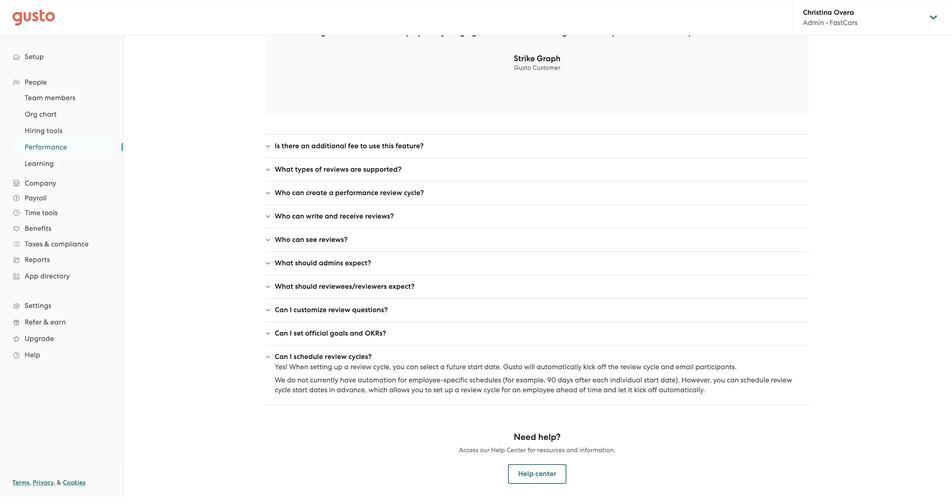 Task type: locate. For each thing, give the bounding box(es) containing it.
gusto navigation element
[[0, 35, 123, 377]]

i up your
[[290, 330, 292, 338]]

i for customize
[[290, 306, 292, 315]]

up inside the while admins set up review cycles, only employees can write and receive reviews. we do not currently support admins and contractors as review participants. if you already have an employee account and you need instructions on how to switch between your admin and employee accounts, check out
[[332, 223, 340, 231]]

during
[[476, 340, 497, 348]]

cycle down schedules at bottom
[[484, 386, 500, 395]]

2 vertical spatial can
[[275, 353, 288, 362]]

1 vertical spatial who
[[275, 212, 291, 221]]

an
[[301, 142, 310, 151], [319, 232, 328, 241], [512, 386, 521, 395]]

1 vertical spatial reviews
[[543, 340, 567, 348]]

reviews left the are
[[324, 165, 349, 174]]

while
[[275, 223, 293, 231]]

and left "let"
[[604, 386, 617, 395]]

1 horizontal spatial employee
[[523, 386, 555, 395]]

and left reference
[[410, 340, 423, 348]]

terms
[[12, 480, 29, 487]]

2 list from the top
[[0, 90, 123, 172]]

1 can from the top
[[275, 306, 288, 315]]

help inside help center link
[[518, 470, 534, 479]]

0 horizontal spatial expect?
[[345, 259, 371, 268]]

0 vertical spatial help
[[25, 351, 40, 360]]

need
[[514, 432, 536, 443]]

gusto down strike
[[514, 64, 531, 72]]

1 vertical spatial schedule
[[741, 377, 770, 385]]

as
[[709, 223, 716, 231]]

employee inside we do not currently have automation for employee-specific schedules (for example, 90 days after each individual start date). however, you can schedule review cycle start dates in advance, which allows you to set up a review cycle for an employee ahead of time and let it kick off automatically.
[[523, 386, 555, 395]]

1 vertical spatial up
[[334, 363, 343, 372]]

1 horizontal spatial not
[[561, 223, 572, 231]]

0 horizontal spatial schedule
[[294, 353, 323, 362]]

.
[[628, 340, 630, 348]]

and up on
[[471, 223, 484, 231]]

goals up cycle,
[[391, 340, 409, 348]]

1 horizontal spatial schedule
[[741, 377, 770, 385]]

employee
[[330, 232, 361, 241], [616, 232, 648, 241], [523, 386, 555, 395]]

a down cycles?
[[344, 363, 349, 372]]

center
[[507, 447, 526, 455]]

should for admins
[[295, 259, 317, 268]]

do down when
[[287, 377, 296, 385]]

not down when
[[298, 377, 308, 385]]

, left cookies button
[[54, 480, 55, 487]]

see
[[306, 236, 317, 244]]

, left the privacy at the left of the page
[[29, 480, 31, 487]]

1 horizontal spatial of
[[532, 28, 540, 37]]

currently up admin on the right top of page
[[573, 223, 602, 231]]

0 vertical spatial i
[[290, 306, 292, 315]]

2 vertical spatial who
[[275, 236, 291, 244]]

0 horizontal spatial ,
[[29, 480, 31, 487]]

0 vertical spatial an
[[301, 142, 310, 151]]

1 vertical spatial participants.
[[696, 363, 737, 372]]

i for schedule
[[290, 353, 292, 362]]

set down employee-
[[434, 386, 443, 395]]

an inside the while admins set up review cycles, only employees can write and receive reviews. we do not currently support admins and contractors as review participants. if you already have an employee account and you need instructions on how to switch between your admin and employee accounts, check out
[[319, 232, 328, 241]]

90
[[547, 377, 556, 385]]

already
[[275, 232, 300, 241]]

to inside we do not currently have automation for employee-specific schedules (for example, 90 days after each individual start date). however, you can schedule review cycle start dates in advance, which allows you to set up a review cycle for an employee ahead of time and let it kick off automatically.
[[425, 386, 432, 395]]

start
[[579, 28, 596, 37], [468, 363, 483, 372], [644, 377, 659, 385], [293, 386, 308, 395]]

tools inside dropdown button
[[42, 209, 58, 217]]

you down employees
[[406, 232, 418, 241]]

you down employee-
[[412, 386, 423, 395]]

should down the who can see reviews?
[[295, 259, 317, 268]]

can
[[292, 189, 304, 198], [292, 212, 304, 221], [440, 223, 451, 231], [292, 236, 304, 244], [324, 340, 336, 348], [406, 363, 418, 372], [727, 377, 739, 385]]

kick up after
[[583, 363, 596, 372]]

strike
[[514, 54, 535, 63]]

1 horizontal spatial expect?
[[389, 283, 415, 291]]

of right types
[[315, 165, 322, 174]]

set for official
[[294, 330, 303, 338]]

& for compliance
[[44, 240, 49, 249]]

for down (for
[[502, 386, 511, 395]]

strike graph gusto customer
[[514, 54, 561, 72]]

1 horizontal spatial we
[[538, 223, 549, 231]]

to right fee
[[360, 142, 367, 151]]

types
[[295, 165, 313, 174]]

reviews?
[[365, 212, 394, 221], [319, 236, 348, 244]]

0 horizontal spatial employee
[[330, 232, 361, 241]]

1 horizontal spatial write
[[453, 223, 469, 231]]

taxes & compliance button
[[8, 237, 115, 252]]

for
[[398, 377, 407, 385], [502, 386, 511, 395], [528, 447, 536, 455]]

yes! your team can manage official goals and reference them during performance reviews with
[[275, 340, 582, 348]]

1 vertical spatial of
[[315, 165, 322, 174]]

currently up dates
[[310, 377, 338, 385]]

write
[[306, 212, 323, 221], [453, 223, 469, 231]]

1 should from the top
[[295, 259, 317, 268]]

app directory link
[[8, 269, 115, 284]]

participants. up however,
[[696, 363, 737, 372]]

of
[[532, 28, 540, 37], [315, 165, 322, 174], [579, 386, 586, 395]]

goals up manage
[[330, 330, 348, 338]]

resources
[[538, 447, 565, 455]]

review
[[662, 28, 687, 37], [380, 189, 402, 198], [342, 223, 363, 231], [718, 223, 739, 231], [328, 306, 351, 315], [325, 353, 347, 362], [350, 363, 372, 372], [621, 363, 642, 372], [771, 377, 792, 385], [461, 386, 482, 395]]

from
[[718, 28, 736, 37]]

0 horizontal spatial help
[[25, 351, 40, 360]]

1 horizontal spatial set
[[321, 223, 330, 231]]

of left having in the right top of the page
[[532, 28, 540, 37]]

set inside the while admins set up review cycles, only employees can write and receive reviews. we do not currently support admins and contractors as review participants. if you already have an employee account and you need instructions on how to switch between your admin and employee accounts, check out
[[321, 223, 330, 231]]

2 horizontal spatial cycle
[[643, 363, 659, 372]]

not
[[561, 223, 572, 231], [298, 377, 308, 385]]

not inside we do not currently have automation for employee-specific schedules (for example, 90 days after each individual start date). however, you can schedule review cycle start dates in advance, which allows you to set up a review cycle for an employee ahead of time and let it kick off automatically.
[[298, 377, 308, 385]]

3 who from the top
[[275, 236, 291, 244]]

1 vertical spatial receive
[[486, 223, 509, 231]]

1 vertical spatial kick
[[634, 386, 647, 395]]

expect? for what should reviewees/reviewers expect?
[[389, 283, 415, 291]]

0 vertical spatial not
[[561, 223, 572, 231]]

yes! left when
[[275, 363, 287, 372]]

up right setting
[[334, 363, 343, 372]]

have right great
[[353, 28, 371, 37]]

0 vertical spatial goals
[[330, 330, 348, 338]]

refer
[[25, 318, 42, 327]]

an right see
[[319, 232, 328, 241]]

1 vertical spatial can
[[275, 330, 288, 338]]

of inside we do not currently have automation for employee-specific schedules (for example, 90 days after each individual start date). however, you can schedule review cycle start dates in advance, which allows you to set up a review cycle for an employee ahead of time and let it kick off automatically.
[[579, 386, 586, 395]]

3 what from the top
[[275, 283, 293, 291]]

2 what from the top
[[275, 259, 293, 268]]

an right there
[[301, 142, 310, 151]]

0 vertical spatial we
[[538, 223, 549, 231]]

for for help?
[[528, 447, 536, 455]]

1 horizontal spatial participants.
[[741, 223, 782, 231]]

and right "resources"
[[567, 447, 578, 455]]

everything
[[425, 28, 465, 37]]

however,
[[682, 377, 712, 385]]

cycle down when
[[275, 386, 291, 395]]

reviews left with
[[543, 340, 567, 348]]

should
[[295, 259, 317, 268], [295, 283, 317, 291]]

ahead
[[556, 386, 578, 395]]

receive down who can create a performance review cycle?
[[340, 212, 364, 221]]

do up between
[[551, 223, 559, 231]]

2 horizontal spatial for
[[528, 447, 536, 455]]

3 can from the top
[[275, 353, 288, 362]]

currently inside we do not currently have automation for employee-specific schedules (for example, 90 days after each individual start date). however, you can schedule review cycle start dates in advance, which allows you to set up a review cycle for an employee ahead of time and let it kick off automatically.
[[310, 377, 338, 385]]

0 horizontal spatial receive
[[340, 212, 364, 221]]

i left customize
[[290, 306, 292, 315]]

set for up
[[321, 223, 330, 231]]

can for can i set official goals and okrs?
[[275, 330, 288, 338]]

1 vertical spatial not
[[298, 377, 308, 385]]

0 vertical spatial yes!
[[275, 340, 287, 348]]

can up instructions
[[440, 223, 451, 231]]

members
[[45, 94, 75, 102]]

and down 'only'
[[391, 232, 404, 241]]

settings
[[25, 302, 51, 310]]

0 horizontal spatial performance
[[335, 189, 378, 198]]

to right how
[[502, 232, 509, 241]]

help inside help link
[[25, 351, 40, 360]]

and
[[325, 212, 338, 221], [471, 223, 484, 231], [656, 223, 669, 231], [391, 232, 404, 241], [601, 232, 614, 241], [350, 330, 363, 338], [410, 340, 423, 348], [661, 363, 674, 372], [604, 386, 617, 395], [567, 447, 578, 455]]

0 horizontal spatial of
[[315, 165, 322, 174]]

kick right it
[[634, 386, 647, 395]]

set up your
[[294, 330, 303, 338]]

should for reviewees/reviewers
[[295, 283, 317, 291]]

1 vertical spatial write
[[453, 223, 469, 231]]

1 vertical spatial &
[[44, 318, 49, 327]]

0 vertical spatial participants.
[[741, 223, 782, 231]]

a down specific at bottom left
[[455, 386, 459, 395]]

1 horizontal spatial reviews?
[[365, 212, 394, 221]]

1 horizontal spatial receive
[[486, 223, 509, 231]]

automation
[[358, 377, 396, 385]]

which
[[369, 386, 388, 395]]

schedule inside we do not currently have automation for employee-specific schedules (for example, 90 days after each individual start date). however, you can schedule review cycle start dates in advance, which allows you to set up a review cycle for an employee ahead of time and let it kick off automatically.
[[741, 377, 770, 385]]

have right already
[[302, 232, 318, 241]]

2 vertical spatial gusto
[[503, 363, 523, 372]]

can right however,
[[727, 377, 739, 385]]

0 horizontal spatial set
[[294, 330, 303, 338]]

0 vertical spatial up
[[332, 223, 340, 231]]

2 vertical spatial help
[[518, 470, 534, 479]]

time
[[25, 209, 40, 217]]

0 horizontal spatial we
[[275, 377, 285, 385]]

1 horizontal spatial official
[[367, 340, 389, 348]]

is there an additional fee to use this feature?
[[275, 142, 424, 151]]

admins up the who can see reviews?
[[295, 223, 319, 231]]

need
[[419, 232, 436, 241]]

1 horizontal spatial an
[[319, 232, 328, 241]]

off right it
[[648, 386, 657, 395]]

employee down who can write and receive reviews?
[[330, 232, 361, 241]]

and inside we do not currently have automation for employee-specific schedules (for example, 90 days after each individual start date). however, you can schedule review cycle start dates in advance, which allows you to set up a review cycle for an employee ahead of time and let it kick off automatically.
[[604, 386, 617, 395]]

2 horizontal spatial of
[[579, 386, 586, 395]]

customer
[[533, 64, 561, 72]]

cookies
[[63, 480, 86, 487]]

for up allows
[[398, 377, 407, 385]]

tools for time tools
[[42, 209, 58, 217]]

1 yes! from the top
[[275, 340, 287, 348]]

who can see reviews?
[[275, 236, 348, 244]]

0 vertical spatial our
[[598, 28, 610, 37]]

0 horizontal spatial reviews
[[324, 165, 349, 174]]

account
[[363, 232, 389, 241]]

1 horizontal spatial cycle
[[484, 386, 500, 395]]

2 vertical spatial of
[[579, 386, 586, 395]]

participants. inside the while admins set up review cycles, only employees can write and receive reviews. we do not currently support admins and contractors as review participants. if you already have an employee account and you need instructions on how to switch between your admin and employee accounts, check out
[[741, 223, 782, 231]]

tools right time
[[42, 209, 58, 217]]

for down need
[[528, 447, 536, 455]]

not up your on the top right of page
[[561, 223, 572, 231]]

up down who can write and receive reviews?
[[332, 223, 340, 231]]

0 vertical spatial do
[[551, 223, 559, 231]]

1 what from the top
[[275, 165, 293, 174]]

1 horizontal spatial currently
[[573, 223, 602, 231]]

cycle,
[[373, 363, 391, 372]]

should up customize
[[295, 283, 317, 291]]

1 vertical spatial gusto
[[514, 64, 531, 72]]

& inside dropdown button
[[44, 240, 49, 249]]

employee down example,
[[523, 386, 555, 395]]

1 who from the top
[[275, 189, 291, 198]]

reviews? right see
[[319, 236, 348, 244]]

who for who can create a performance review cycle?
[[275, 189, 291, 198]]

0 horizontal spatial our
[[480, 447, 490, 455]]

1 i from the top
[[290, 306, 292, 315]]

what
[[275, 165, 293, 174], [275, 259, 293, 268], [275, 283, 293, 291]]

an inside we do not currently have automation for employee-specific schedules (for example, 90 days after each individual start date). however, you can schedule review cycle start dates in advance, which allows you to set up a review cycle for an employee ahead of time and let it kick off automatically.
[[512, 386, 521, 395]]

taxes & compliance
[[25, 240, 89, 249]]

for inside need help? access our help center for resources and information.
[[528, 447, 536, 455]]

participants. left if
[[741, 223, 782, 231]]

can for can i schedule review cycles?
[[275, 353, 288, 362]]

0 vertical spatial kick
[[583, 363, 596, 372]]

have up advance,
[[340, 377, 356, 385]]

2 should from the top
[[295, 283, 317, 291]]

0 horizontal spatial do
[[287, 377, 296, 385]]

can inside we do not currently have automation for employee-specific schedules (for example, 90 days after each individual start date). however, you can schedule review cycle start dates in advance, which allows you to set up a review cycle for an employee ahead of time and let it kick off automatically.
[[727, 377, 739, 385]]

1 vertical spatial official
[[367, 340, 389, 348]]

off left 'the'
[[597, 363, 607, 372]]

hiring
[[25, 127, 45, 135]]

0 vertical spatial reviews?
[[365, 212, 394, 221]]

reviewees/reviewers
[[319, 283, 387, 291]]

1 horizontal spatial our
[[598, 28, 610, 37]]

set down who can write and receive reviews?
[[321, 223, 330, 231]]

how
[[486, 232, 500, 241]]

cycles,
[[365, 223, 386, 231]]

to right having in the right top of the page
[[569, 28, 577, 37]]

start left dates
[[293, 386, 308, 395]]

expect?
[[345, 259, 371, 268], [389, 283, 415, 291]]

0 vertical spatial performance
[[612, 28, 660, 37]]

2 i from the top
[[290, 330, 292, 338]]

0 vertical spatial schedule
[[294, 353, 323, 362]]

1 vertical spatial off
[[648, 386, 657, 395]]

gusto left plop
[[373, 28, 395, 37]]

2 horizontal spatial performance
[[612, 28, 660, 37]]

it
[[628, 386, 633, 395]]

are
[[350, 165, 362, 174]]

1 vertical spatial our
[[480, 447, 490, 455]]

tools for hiring tools
[[47, 127, 63, 135]]

you right however,
[[714, 377, 725, 385]]

access
[[459, 447, 479, 455]]

can for can i customize review questions?
[[275, 306, 288, 315]]

earn
[[50, 318, 66, 327]]

i up when
[[290, 353, 292, 362]]

2 vertical spatial performance
[[499, 340, 541, 348]]

reference
[[425, 340, 456, 348]]

2 horizontal spatial an
[[512, 386, 521, 395]]

learning link
[[15, 156, 115, 171]]

list
[[0, 75, 123, 364], [0, 90, 123, 172]]

right
[[467, 28, 484, 37]]

set inside we do not currently have automation for employee-specific schedules (for example, 90 days after each individual start date). however, you can schedule review cycle start dates in advance, which allows you to set up a review cycle for an employee ahead of time and let it kick off automatically.
[[434, 386, 443, 395]]

0 vertical spatial official
[[305, 330, 328, 338]]

& left earn
[[44, 318, 49, 327]]

reviews? up cycles,
[[365, 212, 394, 221]]

& left cookies button
[[57, 480, 61, 487]]

help center
[[518, 470, 557, 479]]

0 vertical spatial currently
[[573, 223, 602, 231]]

each
[[593, 377, 609, 385]]

and down support
[[601, 232, 614, 241]]

have
[[353, 28, 371, 37], [302, 232, 318, 241], [340, 377, 356, 385]]

what types of reviews are supported?
[[275, 165, 402, 174]]

yes! left your
[[275, 340, 287, 348]]

0 horizontal spatial participants.
[[696, 363, 737, 372]]

1 vertical spatial performance
[[335, 189, 378, 198]]

0 horizontal spatial for
[[398, 377, 407, 385]]

admin
[[803, 19, 824, 27]]

0 vertical spatial write
[[306, 212, 323, 221]]

1 vertical spatial i
[[290, 330, 292, 338]]

can inside the while admins set up review cycles, only employees can write and receive reviews. we do not currently support admins and contractors as review participants. if you already have an employee account and you need instructions on how to switch between your admin and employee accounts, check out
[[440, 223, 451, 231]]

off inside we do not currently have automation for employee-specific schedules (for example, 90 days after each individual start date). however, you can schedule review cycle start dates in advance, which allows you to set up a review cycle for an employee ahead of time and let it kick off automatically.
[[648, 386, 657, 395]]

1 vertical spatial reviews?
[[319, 236, 348, 244]]

we
[[538, 223, 549, 231], [275, 377, 285, 385]]

(for
[[503, 377, 514, 385]]

1 vertical spatial we
[[275, 377, 285, 385]]

0 horizontal spatial an
[[301, 142, 310, 151]]

of down after
[[579, 386, 586, 395]]

help
[[25, 351, 40, 360], [491, 447, 505, 455], [518, 470, 534, 479]]

1 vertical spatial what
[[275, 259, 293, 268]]

a inside we do not currently have automation for employee-specific schedules (for example, 90 days after each individual start date). however, you can schedule review cycle start dates in advance, which allows you to set up a review cycle for an employee ahead of time and let it kick off automatically.
[[455, 386, 459, 395]]

tools down chart
[[47, 127, 63, 135]]

2 vertical spatial up
[[445, 386, 453, 395]]

0 vertical spatial set
[[321, 223, 330, 231]]

set
[[321, 223, 330, 231], [294, 330, 303, 338], [434, 386, 443, 395]]

1 vertical spatial yes!
[[275, 363, 287, 372]]

write down the create
[[306, 212, 323, 221]]

2 horizontal spatial help
[[518, 470, 534, 479]]

official down okrs?
[[367, 340, 389, 348]]

employee down support
[[616, 232, 648, 241]]

yes! for yes! when setting up a review cycle, you can select a future start date. gusto will automatically kick off the review cycle and email participants.
[[275, 363, 287, 372]]

to left plop
[[397, 28, 404, 37]]

feature?
[[396, 142, 424, 151]]

0 vertical spatial tools
[[47, 127, 63, 135]]

list containing people
[[0, 75, 123, 364]]

1 list from the top
[[0, 75, 123, 364]]

2 yes! from the top
[[275, 363, 287, 372]]

1 horizontal spatial kick
[[634, 386, 647, 395]]

2 horizontal spatial set
[[434, 386, 443, 395]]

team
[[25, 94, 43, 102]]

cycle left email
[[643, 363, 659, 372]]

1 horizontal spatial do
[[551, 223, 559, 231]]

& right taxes
[[44, 240, 49, 249]]

to down employee-
[[425, 386, 432, 395]]

up down specific at bottom left
[[445, 386, 453, 395]]

3 i from the top
[[290, 353, 292, 362]]

start right having in the right top of the page
[[579, 28, 596, 37]]

kick inside we do not currently have automation for employee-specific schedules (for example, 90 days after each individual start date). however, you can schedule review cycle start dates in advance, which allows you to set up a review cycle for an employee ahead of time and let it kick off automatically.
[[634, 386, 647, 395]]

help?
[[538, 432, 561, 443]]

only
[[388, 223, 401, 231]]

write up instructions
[[453, 223, 469, 231]]

1 vertical spatial tools
[[42, 209, 58, 217]]

2 who from the top
[[275, 212, 291, 221]]

official up team
[[305, 330, 328, 338]]

0 vertical spatial expect?
[[345, 259, 371, 268]]

0 vertical spatial should
[[295, 259, 317, 268]]

gusto up (for
[[503, 363, 523, 372]]

receive up how
[[486, 223, 509, 231]]

0 vertical spatial receive
[[340, 212, 364, 221]]

2 can from the top
[[275, 330, 288, 338]]

performance link
[[15, 140, 115, 155]]

can left select
[[406, 363, 418, 372]]

1 horizontal spatial off
[[648, 386, 657, 395]]



Task type: vqa. For each thing, say whether or not it's contained in the screenshot.
the section
no



Task type: describe. For each thing, give the bounding box(es) containing it.
"it's
[[306, 28, 319, 37]]

need help? access our help center for resources and information.
[[459, 432, 616, 455]]

for for do
[[398, 377, 407, 385]]

will
[[524, 363, 535, 372]]

automatically
[[537, 363, 582, 372]]

directory
[[40, 272, 70, 281]]

and inside need help? access our help center for resources and information.
[[567, 447, 578, 455]]

can up while
[[292, 212, 304, 221]]

0 horizontal spatial goals
[[330, 330, 348, 338]]

christina overa admin • fastcars
[[803, 8, 858, 27]]

what should admins expect?
[[275, 259, 371, 268]]

0 vertical spatial have
[[353, 28, 371, 37]]

we inside the while admins set up review cycles, only employees can write and receive reviews. we do not currently support admins and contractors as review participants. if you already have an employee account and you need instructions on how to switch between your admin and employee accounts, check out
[[538, 223, 549, 231]]

allows
[[389, 386, 410, 395]]

reports link
[[8, 253, 115, 267]]

check
[[682, 232, 701, 241]]

advance,
[[337, 386, 367, 395]]

out
[[703, 232, 713, 241]]

graph
[[537, 54, 561, 63]]

date.
[[485, 363, 502, 372]]

0 horizontal spatial write
[[306, 212, 323, 221]]

payroll
[[25, 194, 47, 202]]

refer & earn
[[25, 318, 66, 327]]

to inside the while admins set up review cycles, only employees can write and receive reviews. we do not currently support admins and contractors as review participants. if you already have an employee account and you need instructions on how to switch between your admin and employee accounts, check out
[[502, 232, 509, 241]]

fastcars
[[830, 19, 858, 27]]

if
[[784, 223, 788, 231]]

yes! for yes! your team can manage official goals and reference them during performance reviews with
[[275, 340, 287, 348]]

with
[[568, 340, 582, 348]]

the
[[608, 363, 619, 372]]

use
[[369, 142, 380, 151]]

team members
[[25, 94, 75, 102]]

help for help
[[25, 351, 40, 360]]

can left the create
[[292, 189, 304, 198]]

up for setting
[[334, 363, 343, 372]]

do inside the while admins set up review cycles, only employees can write and receive reviews. we do not currently support admins and contractors as review participants. if you already have an employee account and you need instructions on how to switch between your admin and employee accounts, check out
[[551, 223, 559, 231]]

who can create a performance review cycle?
[[275, 189, 424, 198]]

email
[[676, 363, 694, 372]]

1 horizontal spatial goals
[[391, 340, 409, 348]]

taxes
[[25, 240, 43, 249]]

help inside need help? access our help center for resources and information.
[[491, 447, 505, 455]]

cycles?
[[349, 353, 372, 362]]

0 horizontal spatial reviews?
[[319, 236, 348, 244]]

employee-
[[409, 377, 444, 385]]

time
[[588, 386, 602, 395]]

when
[[289, 363, 308, 372]]

2 horizontal spatial employee
[[616, 232, 648, 241]]

accounts,
[[650, 232, 681, 241]]

have inside we do not currently have automation for employee-specific schedules (for example, 90 days after each individual start date). however, you can schedule review cycle start dates in advance, which allows you to set up a review cycle for an employee ahead of time and let it kick off automatically.
[[340, 377, 356, 385]]

up for set
[[332, 223, 340, 231]]

hiring tools
[[25, 127, 63, 135]]

can i schedule review cycles?
[[275, 353, 372, 362]]

create
[[306, 189, 327, 198]]

benefits
[[25, 225, 51, 233]]

plop
[[406, 28, 423, 37]]

& for earn
[[44, 318, 49, 327]]

who can write and receive reviews?
[[275, 212, 394, 221]]

who for who can see reviews?
[[275, 236, 291, 244]]

future
[[447, 363, 466, 372]]

who for who can write and receive reviews?
[[275, 212, 291, 221]]

org chart link
[[15, 107, 115, 122]]

currently inside the while admins set up review cycles, only employees can write and receive reviews. we do not currently support admins and contractors as review participants. if you already have an employee account and you need instructions on how to switch between your admin and employee accounts, check out
[[573, 223, 602, 231]]

into
[[486, 28, 501, 37]]

what for what types of reviews are supported?
[[275, 165, 293, 174]]

a right the create
[[329, 189, 334, 198]]

and up date).
[[661, 363, 674, 372]]

refer & earn link
[[8, 315, 115, 330]]

information.
[[580, 447, 616, 455]]

1 horizontal spatial for
[[502, 386, 511, 395]]

0 horizontal spatial off
[[597, 363, 607, 372]]

you right if
[[790, 223, 802, 231]]

to right great
[[343, 28, 351, 37]]

is
[[275, 142, 280, 151]]

company button
[[8, 176, 115, 191]]

can down the can i set official goals and okrs?
[[324, 340, 336, 348]]

help for help center
[[518, 470, 534, 479]]

specific
[[444, 377, 468, 385]]

setup
[[25, 53, 44, 61]]

time tools
[[25, 209, 58, 217]]

support
[[604, 223, 629, 231]]

not inside the while admins set up review cycles, only employees can write and receive reviews. we do not currently support admins and contractors as review participants. if you already have an employee account and you need instructions on how to switch between your admin and employee accounts, check out
[[561, 223, 572, 231]]

admins up what should reviewees/reviewers expect?
[[319, 259, 343, 268]]

what for what should reviewees/reviewers expect?
[[275, 283, 293, 291]]

settings link
[[8, 299, 115, 314]]

0 horizontal spatial kick
[[583, 363, 596, 372]]

performance
[[25, 143, 67, 151]]

can left see
[[292, 236, 304, 244]]

let
[[618, 386, 627, 395]]

learning
[[25, 160, 54, 168]]

can i customize review questions?
[[275, 306, 388, 315]]

1 , from the left
[[29, 480, 31, 487]]

them
[[457, 340, 474, 348]]

write inside the while admins set up review cycles, only employees can write and receive reviews. we do not currently support admins and contractors as review participants. if you already have an employee account and you need instructions on how to switch between your admin and employee accounts, check out
[[453, 223, 469, 231]]

do inside we do not currently have automation for employee-specific schedules (for example, 90 days after each individual start date). however, you can schedule review cycle start dates in advance, which allows you to set up a review cycle for an employee ahead of time and let it kick off automatically.
[[287, 377, 296, 385]]

while admins set up review cycles, only employees can write and receive reviews. we do not currently support admins and contractors as review participants. if you already have an employee account and you need instructions on how to switch between your admin and employee accounts, check out
[[275, 223, 802, 241]]

your
[[289, 340, 304, 348]]

2 , from the left
[[54, 480, 55, 487]]

benefits link
[[8, 221, 115, 236]]

upgrade link
[[8, 332, 115, 346]]

expect? for what should admins expect?
[[345, 259, 371, 268]]

additional
[[312, 142, 346, 151]]

1 horizontal spatial performance
[[499, 340, 541, 348]]

our inside need help? access our help center for resources and information.
[[480, 447, 490, 455]]

app directory
[[25, 272, 70, 281]]

and up accounts,
[[656, 223, 669, 231]]

home image
[[12, 9, 55, 26]]

start up schedules at bottom
[[468, 363, 483, 372]]

overa
[[834, 8, 854, 17]]

and up manage
[[350, 330, 363, 338]]

chart
[[39, 110, 57, 119]]

we inside we do not currently have automation for employee-specific schedules (for example, 90 days after each individual start date). however, you can schedule review cycle start dates in advance, which allows you to set up a review cycle for an employee ahead of time and let it kick off automatically.
[[275, 377, 285, 385]]

company
[[25, 179, 56, 188]]

admins up accounts,
[[630, 223, 654, 231]]

compliance
[[51, 240, 89, 249]]

and down the create
[[325, 212, 338, 221]]

we do not currently have automation for employee-specific schedules (for example, 90 days after each individual start date). however, you can schedule review cycle start dates in advance, which allows you to set up a review cycle for an employee ahead of time and let it kick off automatically.
[[275, 377, 792, 395]]

dates
[[309, 386, 328, 395]]

gusto inside the strike graph gusto customer
[[514, 64, 531, 72]]

schedules
[[470, 377, 501, 385]]

start left date).
[[644, 377, 659, 385]]

app
[[25, 272, 38, 281]]

you right cycle,
[[393, 363, 405, 372]]

0 horizontal spatial official
[[305, 330, 328, 338]]

a right select
[[440, 363, 445, 372]]

i for set
[[290, 330, 292, 338]]

•
[[826, 19, 828, 27]]

reviews.
[[511, 223, 537, 231]]

0 vertical spatial gusto
[[373, 28, 395, 37]]

up inside we do not currently have automation for employee-specific schedules (for example, 90 days after each individual start date). however, you can schedule review cycle start dates in advance, which allows you to set up a review cycle for an employee ahead of time and let it kick off automatically.
[[445, 386, 453, 395]]

after
[[575, 377, 591, 385]]

list containing team members
[[0, 90, 123, 172]]

have inside the while admins set up review cycles, only employees can write and receive reviews. we do not currently support admins and contractors as review participants. if you already have an employee account and you need instructions on how to switch between your admin and employee accounts, check out
[[302, 232, 318, 241]]

0 vertical spatial reviews
[[324, 165, 349, 174]]

contractors
[[671, 223, 707, 231]]

0 horizontal spatial cycle
[[275, 386, 291, 395]]

receive inside the while admins set up review cycles, only employees can write and receive reviews. we do not currently support admins and contractors as review participants. if you already have an employee account and you need instructions on how to switch between your admin and employee accounts, check out
[[486, 223, 509, 231]]

2 vertical spatial &
[[57, 480, 61, 487]]

supported?
[[363, 165, 402, 174]]

cycle?
[[404, 189, 424, 198]]

great
[[321, 28, 341, 37]]

individual
[[610, 377, 642, 385]]

center
[[536, 470, 557, 479]]

in
[[329, 386, 335, 395]]

what for what should admins expect?
[[275, 259, 293, 268]]

people button
[[8, 75, 115, 90]]



